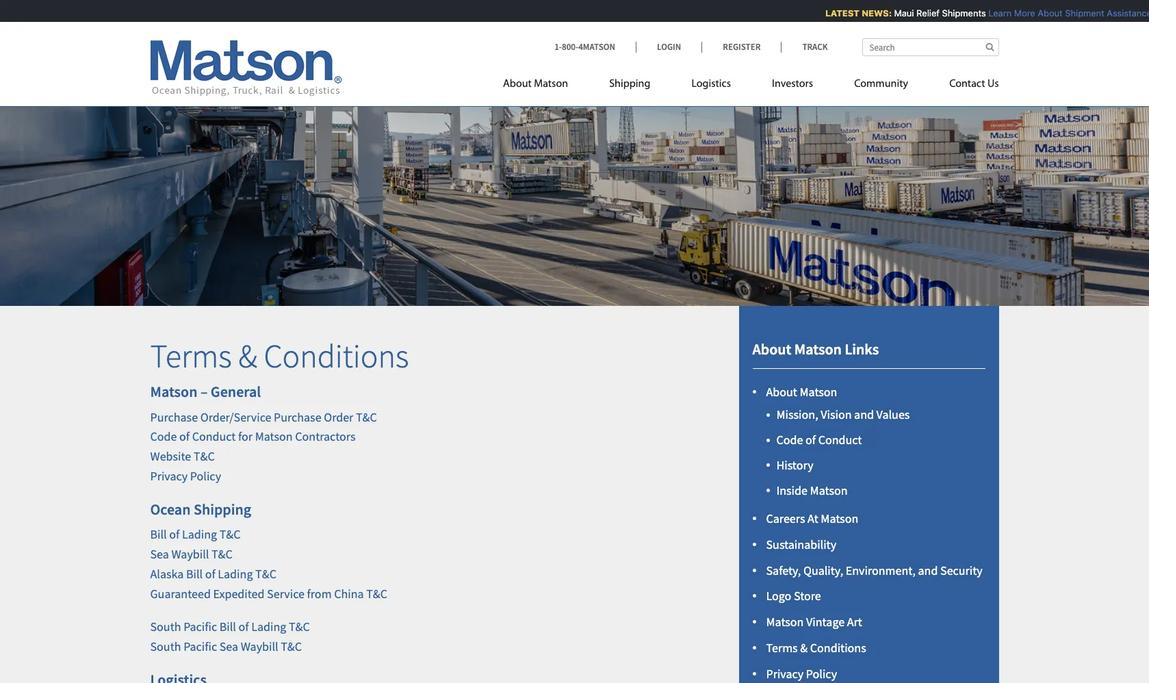 Task type: vqa. For each thing, say whether or not it's contained in the screenshot.
Guam link
no



Task type: locate. For each thing, give the bounding box(es) containing it.
matson down 1-
[[534, 79, 568, 90]]

shipping inside shipping link
[[610, 79, 651, 90]]

privacy
[[150, 468, 188, 484], [767, 666, 804, 682]]

lading
[[182, 527, 217, 542], [218, 566, 253, 582], [251, 619, 286, 635]]

0 vertical spatial terms
[[150, 335, 232, 376]]

1 horizontal spatial conduct
[[819, 432, 862, 448]]

0 horizontal spatial waybill
[[171, 546, 209, 562]]

1 horizontal spatial about matson
[[767, 384, 838, 400]]

bill
[[150, 527, 167, 542], [186, 566, 203, 582], [220, 619, 236, 635]]

waybill down bill of lading t&c link
[[171, 546, 209, 562]]

purchase
[[150, 409, 198, 425], [274, 409, 322, 425]]

0 horizontal spatial terms & conditions
[[150, 335, 409, 376]]

1 vertical spatial privacy
[[767, 666, 804, 682]]

conditions
[[264, 335, 409, 376], [811, 640, 867, 656]]

1 vertical spatial and
[[919, 563, 938, 578]]

sea inside 'bill of lading t&c sea waybill t&c alaska bill of lading t&c guaranteed expedited service from china t&c'
[[150, 546, 169, 562]]

matson vintage art
[[767, 614, 863, 630]]

vision
[[821, 407, 852, 423]]

matson vintage art link
[[767, 614, 863, 630]]

bill down sea waybill t&c link
[[186, 566, 203, 582]]

1 horizontal spatial bill
[[186, 566, 203, 582]]

shipping link
[[589, 72, 671, 100]]

0 horizontal spatial conditions
[[264, 335, 409, 376]]

800-
[[562, 41, 579, 53]]

contact
[[950, 79, 986, 90]]

0 vertical spatial bill
[[150, 527, 167, 542]]

0 horizontal spatial conduct
[[192, 429, 236, 445]]

logistics
[[692, 79, 731, 90]]

conduct
[[192, 429, 236, 445], [819, 432, 862, 448]]

about matson up mission,
[[767, 384, 838, 400]]

0 horizontal spatial privacy
[[150, 468, 188, 484]]

bill of lading t&c sea waybill t&c alaska bill of lading t&c guaranteed expedited service from china t&c
[[150, 527, 388, 602]]

1 horizontal spatial shipping
[[610, 79, 651, 90]]

1 horizontal spatial sea
[[220, 639, 238, 655]]

0 horizontal spatial policy
[[190, 468, 221, 484]]

0 horizontal spatial about matson link
[[503, 72, 589, 100]]

policy down terms & conditions link
[[806, 666, 837, 682]]

0 vertical spatial south
[[150, 619, 181, 635]]

lading down guaranteed expedited service from china t&c link at the left of page
[[251, 619, 286, 635]]

0 vertical spatial privacy policy link
[[150, 468, 221, 484]]

0 horizontal spatial &
[[238, 335, 257, 376]]

of down sea waybill t&c link
[[205, 566, 215, 582]]

1 horizontal spatial about matson link
[[767, 384, 838, 400]]

0 horizontal spatial and
[[855, 407, 874, 423]]

1 vertical spatial about matson
[[767, 384, 838, 400]]

0 horizontal spatial terms
[[150, 335, 232, 376]]

1 vertical spatial conditions
[[811, 640, 867, 656]]

0 horizontal spatial bill
[[150, 527, 167, 542]]

learn
[[984, 8, 1007, 18]]

1 vertical spatial waybill
[[241, 639, 278, 655]]

1 horizontal spatial terms & conditions
[[767, 640, 867, 656]]

pacific up south pacific sea waybill t&c link
[[184, 619, 217, 635]]

1 horizontal spatial waybill
[[241, 639, 278, 655]]

of up south pacific sea waybill t&c link
[[239, 619, 249, 635]]

0 vertical spatial sea
[[150, 546, 169, 562]]

shipping down the 4matson
[[610, 79, 651, 90]]

0 vertical spatial and
[[855, 407, 874, 423]]

2 vertical spatial bill
[[220, 619, 236, 635]]

privacy down terms & conditions link
[[767, 666, 804, 682]]

shipping
[[610, 79, 651, 90], [194, 500, 252, 519]]

policy inside purchase order/service purchase order t&c code of conduct for matson contractors website t&c privacy policy
[[190, 468, 221, 484]]

alaska
[[150, 566, 184, 582]]

policy
[[190, 468, 221, 484], [806, 666, 837, 682]]

0 horizontal spatial purchase
[[150, 409, 198, 425]]

bill down ocean
[[150, 527, 167, 542]]

1 horizontal spatial purchase
[[274, 409, 322, 425]]

south pacific bill of lading t&c link
[[150, 619, 310, 635]]

0 vertical spatial privacy
[[150, 468, 188, 484]]

1 horizontal spatial &
[[801, 640, 808, 656]]

about
[[1033, 8, 1058, 18], [503, 79, 532, 90], [753, 339, 792, 359], [767, 384, 798, 400]]

of
[[179, 429, 190, 445], [806, 432, 816, 448], [169, 527, 180, 542], [205, 566, 215, 582], [239, 619, 249, 635]]

guaranteed expedited service from china t&c link
[[150, 586, 388, 602]]

4matson
[[579, 41, 616, 53]]

community
[[855, 79, 909, 90]]

1 vertical spatial sea
[[220, 639, 238, 655]]

sea
[[150, 546, 169, 562], [220, 639, 238, 655]]

cranes load and offload matson containers from the containership at the terminal. image
[[0, 85, 1150, 306]]

0 vertical spatial pacific
[[184, 619, 217, 635]]

conduct inside 'about matson links' 'section'
[[819, 432, 862, 448]]

terms & conditions
[[150, 335, 409, 376], [767, 640, 867, 656]]

conditions down "vintage"
[[811, 640, 867, 656]]

0 vertical spatial about matson
[[503, 79, 568, 90]]

1 vertical spatial terms
[[767, 640, 798, 656]]

bill up south pacific sea waybill t&c link
[[220, 619, 236, 635]]

code inside purchase order/service purchase order t&c code of conduct for matson contractors website t&c privacy policy
[[150, 429, 177, 445]]

None search field
[[862, 38, 999, 56]]

code up history
[[777, 432, 804, 448]]

expedited
[[213, 586, 265, 602]]

about matson down 1-
[[503, 79, 568, 90]]

purchase up contractors at the bottom left of the page
[[274, 409, 322, 425]]

2 purchase from the left
[[274, 409, 322, 425]]

matson – general
[[150, 382, 261, 401]]

0 vertical spatial shipping
[[610, 79, 651, 90]]

conduct down the mission, vision and values
[[819, 432, 862, 448]]

blue matson logo with ocean, shipping, truck, rail and logistics written beneath it. image
[[150, 40, 342, 97]]

privacy policy link down terms & conditions link
[[767, 666, 837, 682]]

logistics link
[[671, 72, 752, 100]]

register
[[723, 41, 761, 53]]

sea waybill t&c link
[[150, 546, 233, 562]]

about matson link
[[503, 72, 589, 100], [767, 384, 838, 400]]

policy down website t&c link
[[190, 468, 221, 484]]

terms & conditions down matson vintage art link
[[767, 640, 867, 656]]

privacy down 'website'
[[150, 468, 188, 484]]

about matson link up mission,
[[767, 384, 838, 400]]

0 horizontal spatial shipping
[[194, 500, 252, 519]]

0 vertical spatial lading
[[182, 527, 217, 542]]

1 vertical spatial policy
[[806, 666, 837, 682]]

terms up privacy policy
[[767, 640, 798, 656]]

ocean shipping
[[150, 500, 252, 519]]

vintage
[[807, 614, 845, 630]]

shipment
[[1061, 8, 1100, 18]]

lading up expedited
[[218, 566, 253, 582]]

code up 'website'
[[150, 429, 177, 445]]

relief
[[912, 8, 935, 18]]

links
[[845, 339, 879, 359]]

matson
[[534, 79, 568, 90], [795, 339, 842, 359], [150, 382, 198, 401], [800, 384, 838, 400], [255, 429, 293, 445], [810, 483, 848, 498], [821, 511, 859, 527], [767, 614, 804, 630]]

privacy policy link down website t&c link
[[150, 468, 221, 484]]

sea down south pacific bill of lading t&c link
[[220, 639, 238, 655]]

contact us
[[950, 79, 999, 90]]

0 vertical spatial terms & conditions
[[150, 335, 409, 376]]

sea up alaska
[[150, 546, 169, 562]]

about matson links
[[753, 339, 879, 359]]

china
[[334, 586, 364, 602]]

1 vertical spatial pacific
[[184, 639, 217, 655]]

alaska bill of lading t&c link
[[150, 566, 279, 582]]

pacific down south pacific bill of lading t&c link
[[184, 639, 217, 655]]

0 horizontal spatial sea
[[150, 546, 169, 562]]

1 vertical spatial terms & conditions
[[767, 640, 867, 656]]

&
[[238, 335, 257, 376], [801, 640, 808, 656]]

guaranteed
[[150, 586, 211, 602]]

conduct down the 'order/service'
[[192, 429, 236, 445]]

south
[[150, 619, 181, 635], [150, 639, 181, 655]]

safety, quality, environment, and security
[[767, 563, 983, 578]]

0 vertical spatial about matson link
[[503, 72, 589, 100]]

1 horizontal spatial privacy
[[767, 666, 804, 682]]

privacy policy
[[767, 666, 837, 682]]

1 horizontal spatial privacy policy link
[[767, 666, 837, 682]]

about matson inside top menu navigation
[[503, 79, 568, 90]]

login
[[657, 41, 682, 53]]

shipping up bill of lading t&c link
[[194, 500, 252, 519]]

0 vertical spatial policy
[[190, 468, 221, 484]]

values
[[877, 407, 910, 423]]

lading inside the south pacific bill of lading t&c south pacific sea waybill t&c
[[251, 619, 286, 635]]

privacy policy link
[[150, 468, 221, 484], [767, 666, 837, 682]]

1 horizontal spatial policy
[[806, 666, 837, 682]]

1 horizontal spatial code
[[777, 432, 804, 448]]

about matson link down 1-
[[503, 72, 589, 100]]

0 vertical spatial conditions
[[264, 335, 409, 376]]

& up privacy policy
[[801, 640, 808, 656]]

matson up vision
[[800, 384, 838, 400]]

lading up sea waybill t&c link
[[182, 527, 217, 542]]

2 horizontal spatial bill
[[220, 619, 236, 635]]

matson right at at the bottom
[[821, 511, 859, 527]]

& up general
[[238, 335, 257, 376]]

latest
[[821, 8, 855, 18]]

waybill
[[171, 546, 209, 562], [241, 639, 278, 655]]

terms up –
[[150, 335, 232, 376]]

contact us link
[[929, 72, 999, 100]]

1 horizontal spatial terms
[[767, 640, 798, 656]]

conditions up order
[[264, 335, 409, 376]]

waybill down south pacific bill of lading t&c link
[[241, 639, 278, 655]]

of down mission,
[[806, 432, 816, 448]]

of down ocean
[[169, 527, 180, 542]]

1 horizontal spatial conditions
[[811, 640, 867, 656]]

1 pacific from the top
[[184, 619, 217, 635]]

code
[[150, 429, 177, 445], [777, 432, 804, 448]]

of up website t&c link
[[179, 429, 190, 445]]

us
[[988, 79, 999, 90]]

1-800-4matson
[[555, 41, 616, 53]]

and
[[855, 407, 874, 423], [919, 563, 938, 578]]

logo store link
[[767, 588, 822, 604]]

1 vertical spatial south
[[150, 639, 181, 655]]

code of conduct
[[777, 432, 862, 448]]

for
[[238, 429, 253, 445]]

and right vision
[[855, 407, 874, 423]]

t&c
[[356, 409, 377, 425], [194, 449, 215, 464], [220, 527, 241, 542], [212, 546, 233, 562], [255, 566, 277, 582], [366, 586, 388, 602], [289, 619, 310, 635], [281, 639, 302, 655]]

1 vertical spatial privacy policy link
[[767, 666, 837, 682]]

2 vertical spatial lading
[[251, 619, 286, 635]]

purchase up 'website'
[[150, 409, 198, 425]]

about inside "about matson" link
[[503, 79, 532, 90]]

art
[[848, 614, 863, 630]]

terms inside 'about matson links' 'section'
[[767, 640, 798, 656]]

order
[[324, 409, 354, 425]]

Search search field
[[862, 38, 999, 56]]

matson down purchase order/service purchase order t&c link
[[255, 429, 293, 445]]

and left security
[[919, 563, 938, 578]]

1 vertical spatial &
[[801, 640, 808, 656]]

0 horizontal spatial code
[[150, 429, 177, 445]]

0 vertical spatial waybill
[[171, 546, 209, 562]]

of inside purchase order/service purchase order t&c code of conduct for matson contractors website t&c privacy policy
[[179, 429, 190, 445]]

terms & conditions up general
[[150, 335, 409, 376]]

matson up at at the bottom
[[810, 483, 848, 498]]

shipments
[[937, 8, 981, 18]]

0 horizontal spatial about matson
[[503, 79, 568, 90]]

code inside 'about matson links' 'section'
[[777, 432, 804, 448]]



Task type: describe. For each thing, give the bounding box(es) containing it.
inside matson
[[777, 483, 848, 498]]

news:
[[857, 8, 887, 18]]

conditions inside 'about matson links' 'section'
[[811, 640, 867, 656]]

register link
[[702, 41, 782, 53]]

south pacific bill of lading t&c south pacific sea waybill t&c
[[150, 619, 310, 655]]

website
[[150, 449, 191, 464]]

safety, quality, environment, and security link
[[767, 563, 983, 578]]

inside
[[777, 483, 808, 498]]

policy inside 'about matson links' 'section'
[[806, 666, 837, 682]]

1-800-4matson link
[[555, 41, 636, 53]]

careers
[[767, 511, 806, 527]]

matson inside purchase order/service purchase order t&c code of conduct for matson contractors website t&c privacy policy
[[255, 429, 293, 445]]

of inside 'about matson links' 'section'
[[806, 432, 816, 448]]

general
[[211, 382, 261, 401]]

2 south from the top
[[150, 639, 181, 655]]

sea inside the south pacific bill of lading t&c south pacific sea waybill t&c
[[220, 639, 238, 655]]

1 vertical spatial bill
[[186, 566, 203, 582]]

terms & conditions inside 'about matson links' 'section'
[[767, 640, 867, 656]]

order/service
[[200, 409, 271, 425]]

0 vertical spatial &
[[238, 335, 257, 376]]

2 pacific from the top
[[184, 639, 217, 655]]

about matson links section
[[722, 306, 1017, 683]]

from
[[307, 586, 332, 602]]

1-
[[555, 41, 562, 53]]

quality,
[[804, 563, 844, 578]]

sustainability link
[[767, 537, 837, 552]]

investors link
[[752, 72, 834, 100]]

privacy inside 'about matson links' 'section'
[[767, 666, 804, 682]]

logo store
[[767, 588, 822, 604]]

mission,
[[777, 407, 819, 423]]

ocean
[[150, 500, 191, 519]]

matson left links
[[795, 339, 842, 359]]

o
[[1150, 8, 1150, 18]]

assistance
[[1102, 8, 1147, 18]]

environment,
[[846, 563, 916, 578]]

waybill inside the south pacific bill of lading t&c south pacific sea waybill t&c
[[241, 639, 278, 655]]

safety,
[[767, 563, 801, 578]]

search image
[[986, 42, 995, 51]]

privacy inside purchase order/service purchase order t&c code of conduct for matson contractors website t&c privacy policy
[[150, 468, 188, 484]]

careers at matson link
[[767, 511, 859, 527]]

purchase order/service purchase order t&c code of conduct for matson contractors website t&c privacy policy
[[150, 409, 377, 484]]

inside matson link
[[777, 483, 848, 498]]

matson inside top menu navigation
[[534, 79, 568, 90]]

matson down logo
[[767, 614, 804, 630]]

matson left –
[[150, 382, 198, 401]]

about matson inside 'section'
[[767, 384, 838, 400]]

& inside 'about matson links' 'section'
[[801, 640, 808, 656]]

top menu navigation
[[503, 72, 999, 100]]

history link
[[777, 457, 814, 473]]

maui
[[890, 8, 909, 18]]

track
[[803, 41, 828, 53]]

1 purchase from the left
[[150, 409, 198, 425]]

latest news: maui relief shipments learn more about shipment assistance o
[[821, 8, 1150, 18]]

history
[[777, 457, 814, 473]]

at
[[808, 511, 819, 527]]

website t&c link
[[150, 449, 215, 464]]

service
[[267, 586, 305, 602]]

of inside the south pacific bill of lading t&c south pacific sea waybill t&c
[[239, 619, 249, 635]]

security
[[941, 563, 983, 578]]

south pacific sea waybill t&c link
[[150, 639, 302, 655]]

waybill inside 'bill of lading t&c sea waybill t&c alaska bill of lading t&c guaranteed expedited service from china t&c'
[[171, 546, 209, 562]]

careers at matson
[[767, 511, 859, 527]]

mission, vision and values link
[[777, 407, 910, 423]]

community link
[[834, 72, 929, 100]]

contractors
[[295, 429, 356, 445]]

logo
[[767, 588, 792, 604]]

–
[[201, 382, 208, 401]]

learn more about shipment assistance o link
[[984, 8, 1150, 18]]

sustainability
[[767, 537, 837, 552]]

code of conduct link
[[777, 432, 862, 448]]

1 vertical spatial shipping
[[194, 500, 252, 519]]

1 horizontal spatial and
[[919, 563, 938, 578]]

conduct inside purchase order/service purchase order t&c code of conduct for matson contractors website t&c privacy policy
[[192, 429, 236, 445]]

purchase order/service purchase order t&c link
[[150, 409, 377, 425]]

1 vertical spatial about matson link
[[767, 384, 838, 400]]

login link
[[636, 41, 702, 53]]

track link
[[782, 41, 828, 53]]

mission, vision and values
[[777, 407, 910, 423]]

terms & conditions link
[[767, 640, 867, 656]]

bill inside the south pacific bill of lading t&c south pacific sea waybill t&c
[[220, 619, 236, 635]]

store
[[794, 588, 822, 604]]

code of conduct for matson contractors link
[[150, 429, 356, 445]]

bill of lading t&c link
[[150, 527, 241, 542]]

more
[[1010, 8, 1031, 18]]

1 vertical spatial lading
[[218, 566, 253, 582]]

1 south from the top
[[150, 619, 181, 635]]

0 horizontal spatial privacy policy link
[[150, 468, 221, 484]]

investors
[[772, 79, 814, 90]]



